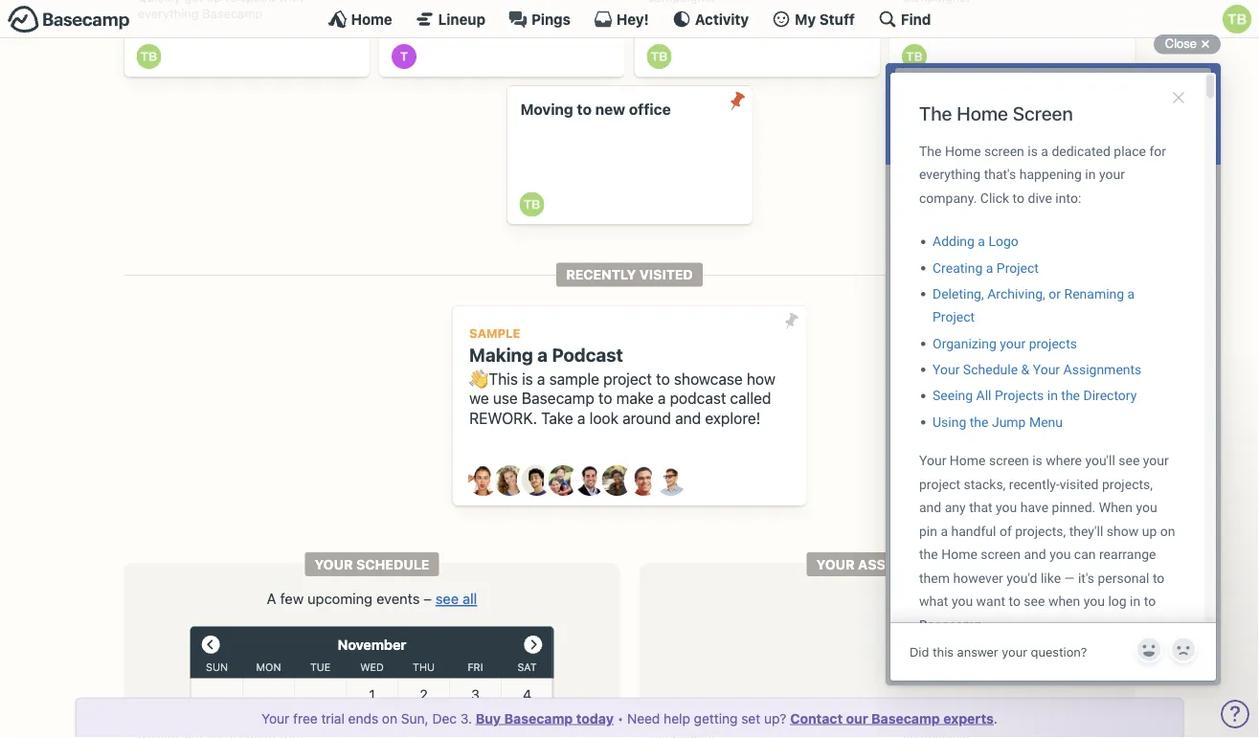 Task type: describe. For each thing, give the bounding box(es) containing it.
assignments
[[858, 556, 958, 572]]

basecamp inside sample making a podcast 👋 this is a sample project to showcase how we use basecamp to make a podcast called rework. take a look around and explore!
[[522, 389, 594, 408]]

this
[[489, 369, 518, 388]]

close
[[1165, 36, 1197, 51]]

sun,
[[401, 711, 429, 726]]

quickly get up to speed with everything basecamp link
[[124, 0, 370, 76]]

schedule
[[356, 556, 429, 572]]

wed
[[360, 661, 384, 673]]

tim burton image inside moving to new office link
[[519, 192, 544, 217]]

to left new
[[577, 101, 592, 118]]

mon
[[256, 661, 281, 673]]

everything
[[138, 6, 199, 21]]

take
[[541, 409, 573, 427]]

moving to new office link
[[507, 86, 752, 224]]

tim burton image inside main element
[[1223, 5, 1252, 34]]

1 horizontal spatial tim burton image
[[647, 44, 672, 69]]

jared davis image
[[521, 466, 552, 496]]

is
[[522, 369, 533, 388]]

my stuff button
[[772, 10, 855, 29]]

tim burton image inside quickly get up to speed with everything basecamp link
[[136, 44, 161, 69]]

lineup
[[438, 11, 486, 27]]

making
[[469, 344, 533, 365]]

a up the around
[[658, 389, 666, 408]]

activity
[[695, 11, 749, 27]]

see
[[436, 590, 459, 607]]

pings
[[532, 11, 571, 27]]

trial
[[321, 711, 345, 726]]

explore!
[[705, 409, 761, 427]]

–
[[424, 590, 432, 607]]

on
[[382, 711, 397, 726]]

hey!
[[617, 11, 649, 27]]

ends
[[348, 711, 378, 726]]

annie bryan image
[[468, 466, 498, 496]]

contact
[[790, 711, 843, 726]]

experts
[[943, 711, 994, 726]]

we
[[469, 389, 489, 408]]

up?
[[764, 711, 787, 726]]

up
[[207, 0, 221, 4]]

need
[[627, 711, 660, 726]]

tue
[[310, 661, 330, 673]]

new
[[595, 101, 625, 118]]

•
[[617, 711, 624, 726]]

moving to new office
[[520, 101, 671, 118]]

jennifer young image
[[548, 466, 579, 496]]

with
[[279, 0, 303, 4]]

contact our basecamp experts link
[[790, 711, 994, 726]]

sat
[[518, 661, 537, 673]]

.
[[994, 711, 998, 726]]

help
[[664, 711, 690, 726]]

close button
[[1154, 33, 1221, 56]]

showcase
[[674, 369, 743, 388]]

rework.
[[469, 409, 537, 427]]

to up look
[[598, 389, 612, 408]]

0 horizontal spatial your
[[262, 711, 289, 726]]

buy
[[476, 711, 501, 726]]

events
[[376, 590, 420, 607]]

around
[[623, 409, 671, 427]]

recently visited
[[566, 267, 693, 283]]

called
[[730, 389, 771, 408]]

podcast
[[552, 344, 623, 365]]

your assignments
[[816, 556, 958, 572]]

a
[[267, 590, 276, 607]]

my stuff
[[795, 11, 855, 27]]

basecamp right "buy"
[[504, 711, 573, 726]]

see all link
[[436, 590, 477, 607]]

to inside quickly get up to speed with everything basecamp
[[225, 0, 236, 4]]

all
[[463, 590, 477, 607]]



Task type: locate. For each thing, give the bounding box(es) containing it.
switch accounts image
[[8, 5, 130, 34]]

office
[[629, 101, 671, 118]]

your for your assignments
[[816, 556, 855, 572]]

cross small image
[[1194, 33, 1217, 56], [1194, 33, 1217, 56]]

2 horizontal spatial tim burton image
[[902, 44, 927, 69]]

free
[[293, 711, 318, 726]]

buy basecamp today link
[[476, 711, 614, 726]]

find
[[901, 11, 931, 27]]

to right "project"
[[656, 369, 670, 388]]

fri
[[468, 661, 483, 673]]

a
[[537, 344, 548, 365], [537, 369, 545, 388], [658, 389, 666, 408], [577, 409, 585, 427]]

tim burton image right close button at the right top of the page
[[1223, 5, 1252, 34]]

home
[[351, 11, 392, 27]]

tim burton image
[[647, 44, 672, 69], [902, 44, 927, 69], [519, 192, 544, 217]]

make
[[616, 389, 654, 408]]

november
[[338, 637, 406, 653]]

find button
[[878, 10, 931, 29]]

terry image
[[392, 44, 417, 69]]

steve marsh image
[[629, 466, 659, 496]]

sample making a podcast 👋 this is a sample project to showcase how we use basecamp to make a podcast called rework. take a look around and explore!
[[469, 326, 776, 427]]

1 horizontal spatial your
[[315, 556, 353, 572]]

sun
[[206, 661, 228, 673]]

hey! button
[[594, 10, 649, 29]]

visited
[[640, 267, 693, 283]]

stuff
[[819, 11, 855, 27]]

to
[[225, 0, 236, 4], [577, 101, 592, 118], [656, 369, 670, 388], [598, 389, 612, 408]]

sample
[[549, 369, 599, 388]]

quickly get up to speed with everything basecamp
[[138, 0, 303, 21]]

your up upcoming
[[315, 556, 353, 572]]

project
[[603, 369, 652, 388]]

dec
[[432, 711, 457, 726]]

pings button
[[509, 10, 571, 29]]

set
[[741, 711, 761, 726]]

look
[[589, 409, 619, 427]]

use
[[493, 389, 518, 408]]

a few upcoming events – see all
[[267, 590, 477, 607]]

nicole katz image
[[602, 466, 632, 496]]

few
[[280, 590, 304, 607]]

3.
[[460, 711, 472, 726]]

basecamp
[[202, 6, 263, 21], [522, 389, 594, 408], [504, 711, 573, 726], [872, 711, 940, 726]]

a right 'making'
[[537, 344, 548, 365]]

0 horizontal spatial tim burton image
[[519, 192, 544, 217]]

josh fiske image
[[575, 466, 606, 496]]

your left free
[[262, 711, 289, 726]]

lineup link
[[415, 10, 486, 29]]

your left assignments
[[816, 556, 855, 572]]

basecamp right our
[[872, 711, 940, 726]]

a left look
[[577, 409, 585, 427]]

basecamp inside quickly get up to speed with everything basecamp
[[202, 6, 263, 21]]

upcoming
[[307, 590, 373, 607]]

0 horizontal spatial tim burton image
[[136, 44, 161, 69]]

activity link
[[672, 10, 749, 29]]

sample
[[469, 326, 520, 341]]

tim burton image down everything
[[136, 44, 161, 69]]

None submit
[[722, 86, 752, 117], [776, 306, 807, 337], [722, 86, 752, 117], [776, 306, 807, 337]]

speed
[[240, 0, 275, 4]]

today
[[576, 711, 614, 726]]

home link
[[328, 10, 392, 29]]

your schedule
[[315, 556, 429, 572]]

getting
[[694, 711, 738, 726]]

basecamp up take
[[522, 389, 594, 408]]

how
[[747, 369, 776, 388]]

my
[[795, 11, 816, 27]]

cheryl walters image
[[495, 466, 525, 496]]

victor cooper image
[[655, 466, 686, 496]]

0 vertical spatial tim burton image
[[1223, 5, 1252, 34]]

podcast
[[670, 389, 726, 408]]

your
[[315, 556, 353, 572], [816, 556, 855, 572], [262, 711, 289, 726]]

and
[[675, 409, 701, 427]]

👋
[[469, 369, 485, 388]]

main element
[[0, 0, 1259, 38]]

basecamp down up
[[202, 6, 263, 21]]

your free trial ends on sun, dec  3. buy basecamp today • need help getting set up? contact our basecamp experts .
[[262, 711, 998, 726]]

get
[[184, 0, 203, 4]]

a right is
[[537, 369, 545, 388]]

1 vertical spatial tim burton image
[[136, 44, 161, 69]]

quickly
[[138, 0, 181, 4]]

our
[[846, 711, 868, 726]]

2 horizontal spatial your
[[816, 556, 855, 572]]

your for your schedule
[[315, 556, 353, 572]]

1 horizontal spatial tim burton image
[[1223, 5, 1252, 34]]

to right up
[[225, 0, 236, 4]]

recently
[[566, 267, 636, 283]]

moving
[[520, 101, 573, 118]]

tim burton image
[[1223, 5, 1252, 34], [136, 44, 161, 69]]

thu
[[413, 661, 435, 673]]



Task type: vqa. For each thing, say whether or not it's contained in the screenshot.
'you'
no



